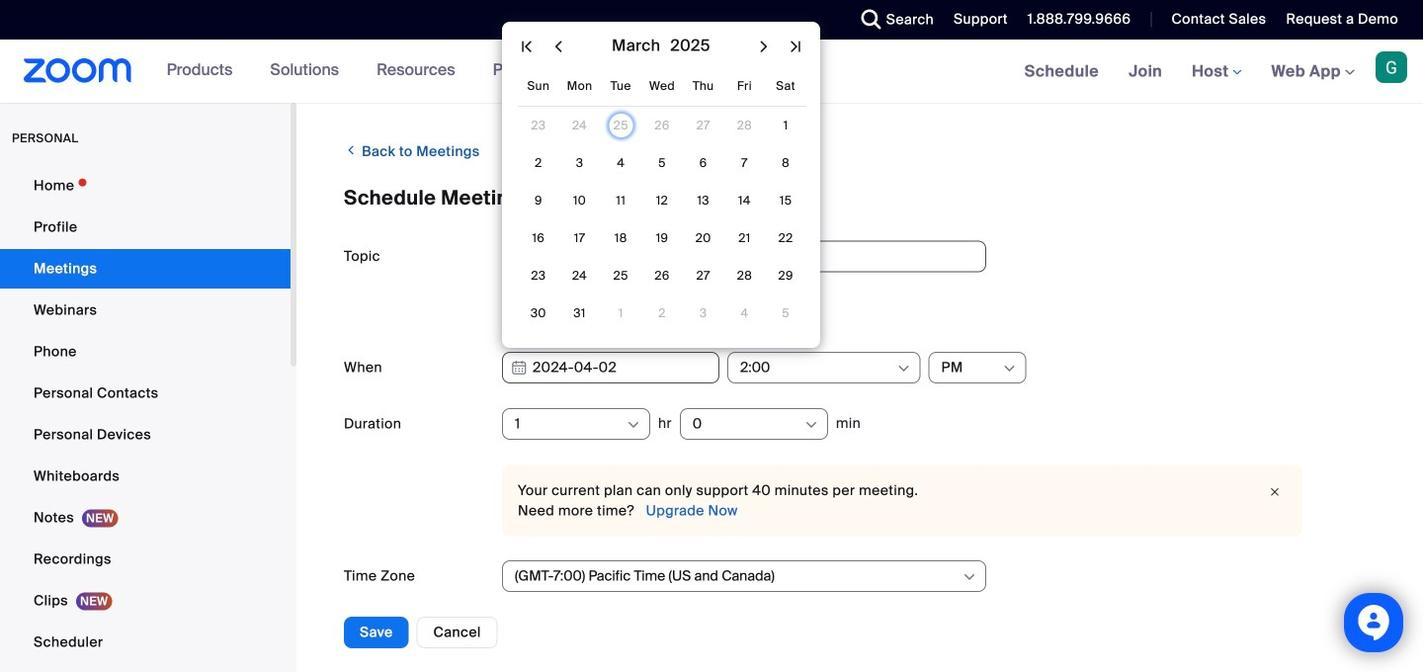 Task type: vqa. For each thing, say whether or not it's contained in the screenshot.
"banner" at the top of page
yes



Task type: locate. For each thing, give the bounding box(es) containing it.
profile picture image
[[1376, 51, 1407, 83]]

show options image
[[896, 361, 912, 377], [626, 417, 641, 433], [803, 417, 819, 433]]

choose date text field
[[502, 352, 720, 383]]

My Meeting text field
[[502, 241, 986, 272]]

product information navigation
[[152, 40, 624, 103]]

left image
[[344, 140, 358, 160]]

banner
[[0, 40, 1423, 104]]

next month,april 2025 image
[[752, 35, 776, 58]]

2 horizontal spatial show options image
[[896, 361, 912, 377]]

add image
[[502, 305, 516, 319]]

0 horizontal spatial show options image
[[626, 417, 641, 433]]

show options image right select start time text box
[[896, 361, 912, 377]]

show options image down choose date text box
[[626, 417, 641, 433]]

zoom logo image
[[24, 58, 132, 83]]

show options image down select start time text box
[[803, 417, 819, 433]]

select time zone text field
[[515, 561, 961, 591]]



Task type: describe. For each thing, give the bounding box(es) containing it.
select start time text field
[[740, 353, 895, 383]]

close image
[[1263, 482, 1287, 502]]

previous year,march 2024 image
[[515, 35, 539, 58]]

personal menu menu
[[0, 166, 291, 672]]

meetings navigation
[[1010, 40, 1423, 104]]

1 horizontal spatial show options image
[[803, 417, 819, 433]]

next year,march 2026 image
[[784, 35, 808, 58]]

previous month,february 2025 image
[[547, 35, 570, 58]]



